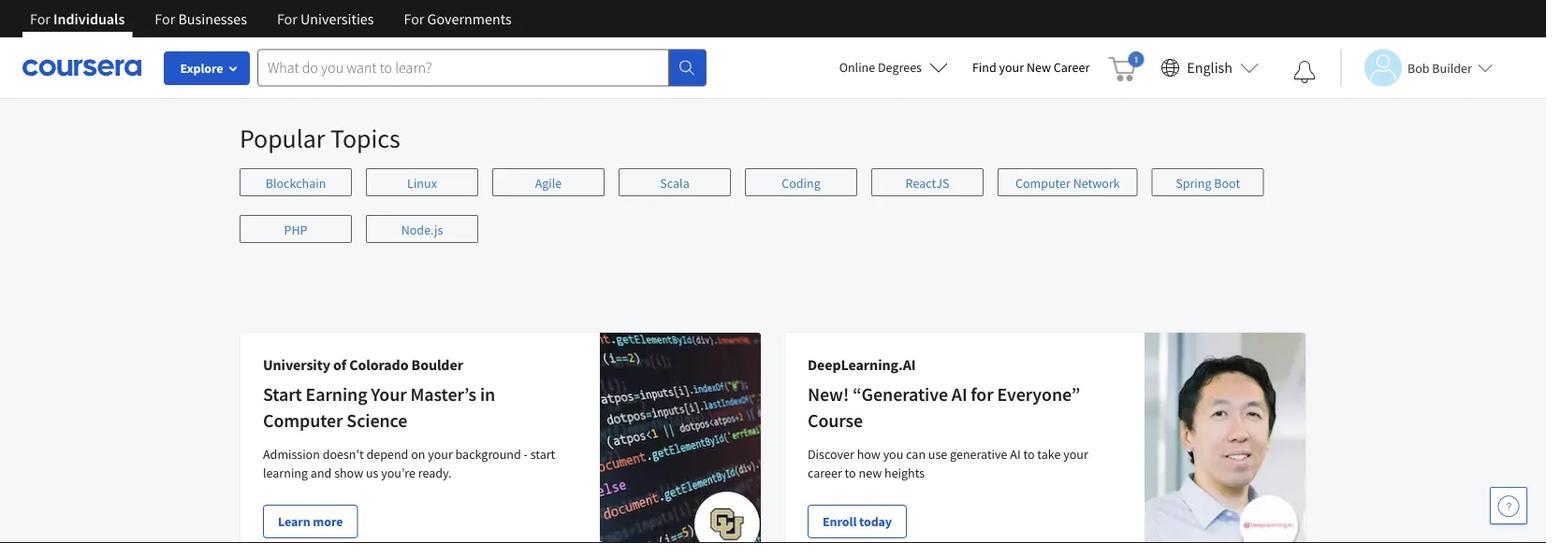 Task type: vqa. For each thing, say whether or not it's contained in the screenshot.
for
yes



Task type: locate. For each thing, give the bounding box(es) containing it.
None search field
[[257, 49, 707, 87]]

computer network link
[[998, 169, 1138, 197]]

english
[[1187, 59, 1233, 77]]

science
[[347, 410, 407, 433]]

0 vertical spatial ai
[[952, 384, 967, 407]]

"generative
[[853, 384, 948, 407]]

learn
[[278, 514, 310, 531]]

to left new
[[845, 466, 856, 483]]

start
[[263, 384, 302, 407]]

computer inside university of colorado boulder start earning your master's in computer science
[[263, 410, 343, 433]]

generative
[[950, 447, 1008, 464]]

on
[[411, 447, 425, 464]]

career
[[808, 466, 842, 483]]

list
[[240, 62, 1293, 83], [240, 169, 1307, 263]]

enroll today
[[823, 514, 892, 531]]

universities
[[301, 9, 374, 28]]

can
[[906, 447, 926, 464]]

4 for from the left
[[404, 9, 424, 28]]

0 vertical spatial list
[[240, 62, 1293, 83]]

learn more link
[[263, 506, 358, 540]]

scala link
[[619, 169, 731, 197]]

career
[[1054, 59, 1090, 76]]

bob builder
[[1408, 59, 1472, 76]]

enroll
[[823, 514, 857, 531]]

for left governments
[[404, 9, 424, 28]]

reactjs link
[[872, 169, 984, 197]]

ready.
[[418, 466, 452, 483]]

1 horizontal spatial your
[[999, 59, 1024, 76]]

coursera image
[[22, 53, 141, 83]]

your inside 'admission doesn't depend on your background - start learning and show us you're ready.'
[[428, 447, 453, 464]]

for
[[971, 384, 994, 407]]

discover
[[808, 447, 855, 464]]

how
[[857, 447, 881, 464]]

your inside discover how you can use generative ai to take your career to new heights
[[1064, 447, 1088, 464]]

course
[[253, 3, 291, 20], [808, 410, 863, 433]]

1 horizontal spatial ai
[[1010, 447, 1021, 464]]

1 horizontal spatial computer
[[1016, 176, 1071, 192]]

0 horizontal spatial ai
[[952, 384, 967, 407]]

your up "ready."
[[428, 447, 453, 464]]

ai left for
[[952, 384, 967, 407]]

us
[[366, 466, 379, 483]]

ai inside discover how you can use generative ai to take your career to new heights
[[1010, 447, 1021, 464]]

1 vertical spatial computer
[[263, 410, 343, 433]]

show notifications image
[[1294, 61, 1316, 83]]

0 horizontal spatial computer
[[263, 410, 343, 433]]

2 horizontal spatial your
[[1064, 447, 1088, 464]]

1 vertical spatial course
[[808, 410, 863, 433]]

php
[[284, 222, 307, 239]]

enroll today link
[[808, 506, 907, 540]]

1 vertical spatial to
[[845, 466, 856, 483]]

course right "businesses"
[[253, 3, 291, 20]]

course down new!
[[808, 410, 863, 433]]

computer left network
[[1016, 176, 1071, 192]]

1 for from the left
[[30, 9, 50, 28]]

you're
[[381, 466, 416, 483]]

0 horizontal spatial to
[[845, 466, 856, 483]]

-
[[524, 447, 528, 464]]

ai left the take
[[1010, 447, 1021, 464]]

in
[[480, 384, 495, 407]]

spring boot
[[1176, 176, 1240, 192]]

1 vertical spatial list
[[240, 169, 1307, 263]]

1 vertical spatial ai
[[1010, 447, 1021, 464]]

0 horizontal spatial course
[[253, 3, 291, 20]]

for left "businesses"
[[155, 9, 175, 28]]

and
[[311, 466, 332, 483]]

you
[[883, 447, 904, 464]]

for left individuals
[[30, 9, 50, 28]]

popular topics
[[240, 123, 400, 155]]

for individuals
[[30, 9, 125, 28]]

0 vertical spatial course
[[253, 3, 291, 20]]

online degrees button
[[824, 47, 963, 88]]

explore
[[180, 60, 223, 77]]

spring
[[1176, 176, 1212, 192]]

builder
[[1433, 59, 1472, 76]]

shopping cart: 1 item image
[[1109, 51, 1144, 81]]

for
[[30, 9, 50, 28], [155, 9, 175, 28], [277, 9, 298, 28], [404, 9, 424, 28]]

your right the take
[[1064, 447, 1088, 464]]

for left universities
[[277, 9, 298, 28]]

discover how you can use generative ai to take your career to new heights
[[808, 447, 1088, 483]]

to
[[1024, 447, 1035, 464], [845, 466, 856, 483]]

for governments
[[404, 9, 512, 28]]

blockchain
[[266, 176, 326, 192]]

banner navigation
[[15, 0, 527, 37]]

learning
[[263, 466, 308, 483]]

2 for from the left
[[155, 9, 175, 28]]

2 list from the top
[[240, 169, 1307, 263]]

agile link
[[492, 169, 605, 197]]

0 vertical spatial to
[[1024, 447, 1035, 464]]

3 for from the left
[[277, 9, 298, 28]]

1 horizontal spatial course
[[808, 410, 863, 433]]

computer
[[1016, 176, 1071, 192], [263, 410, 343, 433]]

to left the take
[[1024, 447, 1035, 464]]

computer down the start
[[263, 410, 343, 433]]

0 horizontal spatial your
[[428, 447, 453, 464]]

your right find
[[999, 59, 1024, 76]]



Task type: describe. For each thing, give the bounding box(es) containing it.
master's
[[410, 384, 476, 407]]

of
[[333, 356, 346, 375]]

governments
[[427, 9, 512, 28]]

today
[[859, 514, 892, 531]]

find
[[973, 59, 997, 76]]

admission doesn't depend on your background - start learning and show us you're ready.
[[263, 447, 555, 483]]

university of colorado boulder start earning your master's in computer science
[[263, 356, 495, 433]]

colorado
[[349, 356, 409, 375]]

new
[[859, 466, 882, 483]]

1 horizontal spatial to
[[1024, 447, 1035, 464]]

new!
[[808, 384, 849, 407]]

boulder
[[411, 356, 463, 375]]

learn more
[[278, 514, 343, 531]]

network
[[1073, 176, 1120, 192]]

individuals
[[53, 9, 125, 28]]

scala
[[660, 176, 690, 192]]

php link
[[240, 216, 352, 244]]

earning
[[306, 384, 367, 407]]

degrees
[[878, 59, 922, 76]]

node.js link
[[366, 216, 478, 244]]

deeplearning.ai new! "generative ai for everyone" course
[[808, 356, 1081, 433]]

use
[[928, 447, 948, 464]]

new
[[1027, 59, 1051, 76]]

What do you want to learn? text field
[[257, 49, 669, 87]]

computer network
[[1016, 176, 1120, 192]]

for for individuals
[[30, 9, 50, 28]]

for businesses
[[155, 9, 247, 28]]

0 vertical spatial computer
[[1016, 176, 1071, 192]]

doesn't
[[323, 447, 364, 464]]

for universities
[[277, 9, 374, 28]]

list containing blockchain
[[240, 169, 1307, 263]]

course link
[[236, 0, 487, 38]]

spring boot link
[[1152, 169, 1264, 197]]

new! "generative ai for everyone" course link
[[808, 384, 1081, 433]]

popular
[[240, 123, 325, 155]]

find your new career link
[[963, 56, 1099, 80]]

reactjs
[[906, 176, 950, 192]]

boot
[[1214, 176, 1240, 192]]

background
[[455, 447, 521, 464]]

for for governments
[[404, 9, 424, 28]]

admission
[[263, 447, 320, 464]]

bob builder button
[[1341, 49, 1493, 87]]

for for universities
[[277, 9, 298, 28]]

start
[[530, 447, 555, 464]]

blockchain link
[[240, 169, 352, 197]]

course inside 'link'
[[253, 3, 291, 20]]

online
[[839, 59, 875, 76]]

topics
[[330, 123, 400, 155]]

ai inside deeplearning.ai new! "generative ai for everyone" course
[[952, 384, 967, 407]]

find your new career
[[973, 59, 1090, 76]]

linux
[[407, 176, 437, 192]]

online degrees
[[839, 59, 922, 76]]

english button
[[1154, 37, 1267, 98]]

for for businesses
[[155, 9, 175, 28]]

heights
[[885, 466, 925, 483]]

coding link
[[745, 169, 857, 197]]

agile
[[535, 176, 562, 192]]

everyone"
[[997, 384, 1081, 407]]

your
[[371, 384, 407, 407]]

show
[[334, 466, 363, 483]]

start earning your master's in computer science link
[[263, 384, 495, 433]]

help center image
[[1498, 495, 1520, 518]]

more
[[313, 514, 343, 531]]

university
[[263, 356, 330, 375]]

bob
[[1408, 59, 1430, 76]]

course inside deeplearning.ai new! "generative ai for everyone" course
[[808, 410, 863, 433]]

node.js
[[401, 222, 443, 239]]

depend
[[366, 447, 408, 464]]

explore button
[[164, 51, 250, 85]]

businesses
[[178, 9, 247, 28]]

take
[[1037, 447, 1061, 464]]

deeplearning.ai
[[808, 356, 916, 375]]

1 list from the top
[[240, 62, 1293, 83]]

linux link
[[366, 169, 478, 197]]



